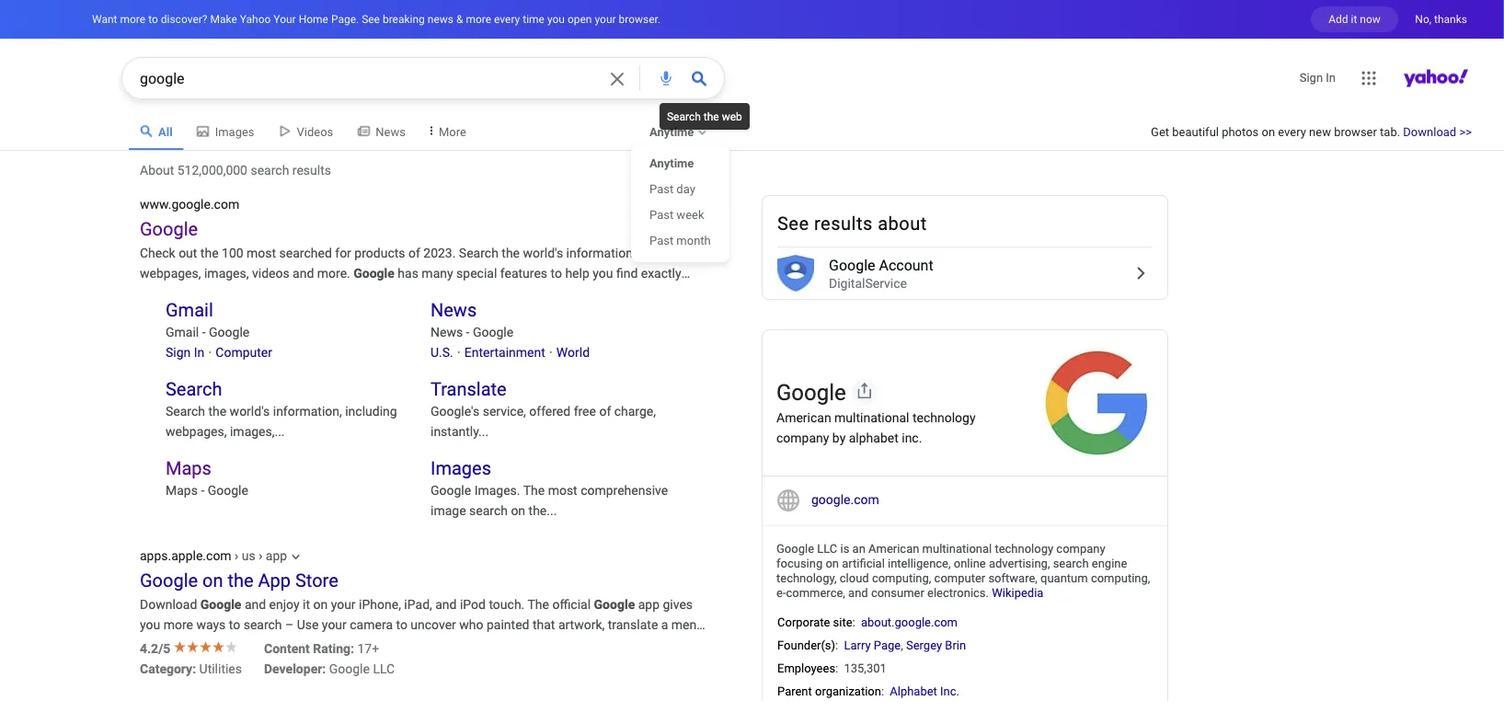 Task type: describe. For each thing, give the bounding box(es) containing it.
0 vertical spatial that
[[533, 617, 555, 632]]

search link
[[166, 377, 222, 401]]

gives
[[663, 597, 693, 612]]

2 gmail from the top
[[166, 324, 199, 340]]

add it now link
[[1311, 6, 1399, 32]]

an
[[853, 542, 866, 555]]

developer:
[[264, 661, 326, 676]]

and inside google llc is an american multinational technology company focusing on artificial intelligence, online advertising, search engine technology, cloud computing, computer software, quantum computing, e-commerce, and consumer electronics.
[[848, 586, 868, 599]]

- for gmail
[[202, 324, 206, 340]]

enjoy
[[269, 597, 300, 612]]

beautiful
[[1173, 125, 1219, 138]]

‎the
[[528, 597, 549, 612]]

ways
[[196, 617, 226, 632]]

google up digitalservice
[[829, 256, 876, 274]]

,
[[901, 639, 903, 652]]

in inside gmail gmail - google sign in · computer
[[194, 345, 205, 360]]

week
[[677, 207, 704, 221]]

entertainment link
[[464, 345, 545, 360]]

the inside search search the world's information, including webpages, images,...
[[208, 403, 227, 419]]

2 vertical spatial search
[[166, 403, 205, 419]]

including inside check out the 100 most searched for products of 2023. search the world's information, including webpages, images, videos and more.
[[639, 245, 691, 260]]

category:
[[140, 661, 196, 676]]

on right photos
[[1262, 125, 1275, 138]]

world link
[[557, 345, 590, 360]]

past for past week
[[650, 207, 674, 221]]

google up instantly...
[[431, 403, 471, 419]]

past week link
[[631, 202, 729, 227]]

about.google.com
[[861, 616, 958, 629]]

on inside app gives you more ways to search – use your camera to uncover who painted that artwork, translate a menu on your travels, find out what type of dog that fluffy thing is, shop anything you can see, and solve your homework.
[[140, 637, 154, 652]]

search inside app gives you more ways to search – use your camera to uncover who painted that artwork, translate a menu on your travels, find out what type of dog that fluffy thing is, shop anything you can see, and solve your homework.
[[244, 617, 282, 632]]

past month
[[650, 233, 711, 247]]

shop
[[480, 637, 509, 652]]

thanks
[[1435, 12, 1468, 25]]

sergey
[[906, 639, 942, 652]]

100
[[222, 245, 243, 260]]

browser
[[1334, 125, 1377, 138]]

artwork,
[[558, 617, 605, 632]]

download >> link
[[1404, 125, 1472, 138]]

use
[[297, 617, 319, 632]]

maps maps - google
[[166, 457, 248, 498]]

many
[[422, 265, 453, 281]]

1 vertical spatial google
[[812, 492, 851, 507]]

search down 'videos' 'link'
[[251, 162, 289, 178]]

2 horizontal spatial more
[[466, 12, 491, 25]]

new
[[1309, 125, 1331, 138]]

1 vertical spatial download
[[140, 597, 197, 612]]

you up "4.2/5"
[[140, 617, 160, 632]]

artificial
[[842, 556, 885, 570]]

0 vertical spatial every
[[494, 12, 520, 25]]

sign inside gmail gmail - google sign in · computer
[[166, 345, 191, 360]]

: up larry
[[853, 616, 855, 629]]

webpages, inside search search the world's information, including webpages, images,...
[[166, 424, 227, 439]]

app gives you more ways to search – use your camera to uncover who painted that artwork, translate a menu on your travels, find out what type of dog that fluffy thing is, shop anything you can see, and solve your homework.
[[140, 597, 704, 673]]

world's inside search search the world's information, including webpages, images,...
[[230, 403, 270, 419]]

images. the most comprehensive image search on the...
[[431, 483, 668, 518]]

to left discover?
[[148, 12, 158, 25]]

0 horizontal spatial that
[[375, 637, 397, 652]]

consumer
[[871, 586, 925, 599]]

translate
[[431, 378, 507, 400]]

your up camera
[[331, 597, 356, 612]]

2 · from the left
[[457, 345, 461, 360]]

0 vertical spatial news link
[[346, 116, 417, 148]]

most inside check out the 100 most searched for products of 2023. search the world's information, including webpages, images, videos and more.
[[247, 245, 276, 260]]

search search the world's information, including webpages, images,...
[[166, 378, 397, 439]]

1 horizontal spatial download
[[1404, 125, 1457, 138]]

see,
[[612, 637, 634, 652]]

menu containing anytime
[[631, 150, 729, 253]]

- for news
[[466, 324, 470, 340]]

page.
[[331, 12, 359, 25]]

employees
[[778, 662, 836, 675]]

brin
[[945, 639, 966, 652]]

0 vertical spatial sign in link
[[1300, 63, 1343, 86]]

webpages, inside check out the 100 most searched for products of 2023. search the world's information, including webpages, images, videos and more.
[[140, 265, 201, 281]]

multinational inside google llc is an american multinational technology company focusing on artificial intelligence, online advertising, search engine technology, cloud computing, computer software, quantum computing, e-commerce, and consumer electronics.
[[923, 542, 992, 555]]

anytime inside popup button
[[650, 125, 694, 138]]

2 vertical spatial news
[[431, 324, 463, 340]]

past day
[[650, 182, 695, 196]]

technology inside 'american multinational technology company by alphabet inc.'
[[913, 410, 976, 426]]

out inside app gives you more ways to search – use your camera to uncover who painted that artwork, translate a menu on your travels, find out what type of dog that fluffy thing is, shop anything you can see, and solve your homework.
[[254, 637, 273, 652]]

news for news
[[376, 125, 406, 138]]

free
[[574, 403, 596, 419]]

you right time
[[547, 12, 565, 25]]

charge,
[[614, 403, 656, 419]]

: down 135,301
[[881, 685, 884, 698]]

larry
[[844, 639, 871, 652]]

the...
[[529, 503, 557, 518]]

and left enjoy
[[245, 597, 266, 612]]

founder(s)
[[778, 639, 836, 652]]

2 anytime from the top
[[650, 156, 694, 170]]

help
[[565, 265, 590, 281]]

1 horizontal spatial results
[[814, 213, 873, 235]]

can
[[588, 637, 608, 652]]

google inside google llc is an american multinational technology company focusing on artificial intelligence, online advertising, search engine technology, cloud computing, computer software, quantum computing, e-commerce, and consumer electronics.
[[777, 542, 814, 555]]

1 horizontal spatial images
[[431, 457, 491, 479]]

anything
[[512, 637, 561, 652]]

open
[[568, 12, 592, 25]]

on inside google llc is an american multinational technology company focusing on artificial intelligence, online advertising, search engine technology, cloud computing, computer software, quantum computing, e-commerce, and consumer electronics.
[[826, 556, 839, 570]]

Search by voice button
[[659, 71, 674, 86]]

features
[[500, 265, 548, 281]]

0 vertical spatial see
[[362, 12, 380, 25]]

american multinational technology company by alphabet inc.
[[777, 410, 976, 446]]

discover?
[[161, 12, 207, 25]]

1 vertical spatial see
[[778, 213, 809, 235]]

2 › from the left
[[259, 548, 263, 563]]

products
[[355, 245, 405, 260]]

your down "4.2/5"
[[140, 657, 165, 673]]

the inside apps.apple.com › us › app ‎google on the app store
[[228, 570, 254, 591]]

american inside google llc is an american multinational technology company focusing on artificial intelligence, online advertising, search engine technology, cloud computing, computer software, quantum computing, e-commerce, and consumer electronics.
[[869, 542, 920, 555]]

world
[[557, 345, 590, 360]]

search inside the images. the most comprehensive image search on the...
[[469, 503, 508, 518]]

solve
[[662, 637, 692, 652]]

wikipedia link
[[992, 586, 1044, 599]]

google down the products
[[354, 265, 395, 281]]

news for news news - google u.s. · entertainment · world
[[431, 299, 477, 321]]

instantly...
[[431, 424, 489, 439]]

photos
[[1222, 125, 1259, 138]]

google up ways
[[200, 597, 241, 612]]

17+
[[357, 641, 379, 656]]

llc inside google llc is an american multinational technology company focusing on artificial intelligence, online advertising, search engine technology, cloud computing, computer software, quantum computing, e-commerce, and consumer electronics.
[[817, 542, 838, 555]]

information, inside check out the 100 most searched for products of 2023. search the world's information, including webpages, images, videos and more.
[[566, 245, 635, 260]]

1 horizontal spatial images link
[[431, 456, 491, 480]]

find inside app gives you more ways to search – use your camera to uncover who painted that artwork, translate a menu on your travels, find out what type of dog that fluffy thing is, shop anything you can see, and solve your homework.
[[229, 637, 251, 652]]

account
[[879, 256, 934, 274]]

translate link
[[431, 377, 507, 401]]

of inside app gives you more ways to search – use your camera to uncover who painted that artwork, translate a menu on your travels, find out what type of dog that fluffy thing is, shop anything you can see, and solve your homework.
[[334, 637, 346, 652]]

news
[[428, 12, 454, 25]]

get
[[1151, 125, 1170, 138]]

browser.
[[619, 12, 661, 25]]

ipad,
[[404, 597, 432, 612]]

computer
[[216, 345, 272, 360]]

world's inside check out the 100 most searched for products of 2023. search the world's information, including webpages, images, videos and more.
[[523, 245, 563, 260]]

to right ways
[[229, 617, 240, 632]]

search inside check out the 100 most searched for products of 2023. search the world's information, including webpages, images, videos and more.
[[459, 245, 499, 260]]

and up uncover
[[435, 597, 457, 612]]

for
[[335, 245, 351, 260]]

to inside has many special features to help you find exactly what...
[[551, 265, 562, 281]]

1 vertical spatial it
[[303, 597, 310, 612]]

service,
[[483, 403, 526, 419]]

gmail gmail - google sign in · computer
[[166, 299, 272, 360]]

app
[[258, 570, 291, 591]]

most inside the images. the most comprehensive image search on the...
[[548, 483, 578, 498]]

inc.
[[902, 431, 922, 446]]

who
[[459, 617, 484, 632]]

135,301
[[844, 662, 887, 675]]

touch.
[[489, 597, 525, 612]]

the left 100
[[200, 245, 219, 260]]

on up use
[[313, 597, 328, 612]]

past day link
[[631, 176, 729, 202]]

google .com
[[812, 492, 879, 507]]

gmail link
[[166, 298, 213, 322]]

1 maps from the top
[[166, 457, 212, 479]]

content rating: 17+ developer: google llc
[[264, 641, 395, 676]]

0 horizontal spatial results
[[292, 162, 331, 178]]

images,...
[[230, 424, 285, 439]]



Task type: vqa. For each thing, say whether or not it's contained in the screenshot.
PAINTED
yes



Task type: locate. For each thing, give the bounding box(es) containing it.
on up category:
[[140, 637, 154, 652]]

images link down instantly...
[[431, 456, 491, 480]]

your up category:
[[158, 637, 182, 652]]

most up videos
[[247, 245, 276, 260]]

technology inside google llc is an american multinational technology company focusing on artificial intelligence, online advertising, search engine technology, cloud computing, computer software, quantum computing, e-commerce, and consumer electronics.
[[995, 542, 1054, 555]]

including inside search search the world's information, including webpages, images,...
[[345, 403, 397, 419]]

past down past week
[[650, 233, 674, 247]]

more left ways
[[163, 617, 193, 632]]

your up rating:
[[322, 617, 347, 632]]

1 horizontal spatial sign
[[1300, 71, 1323, 85]]

0 vertical spatial news
[[376, 125, 406, 138]]

llc
[[817, 542, 838, 555], [373, 661, 395, 676]]

information, up help
[[566, 245, 635, 260]]

0 vertical spatial past
[[650, 182, 674, 196]]

app inside app gives you more ways to search – use your camera to uncover who painted that artwork, translate a menu on your travels, find out what type of dog that fluffy thing is, shop anything you can see, and solve your homework.
[[638, 597, 660, 612]]

1 horizontal spatial that
[[533, 617, 555, 632]]

fluffy
[[400, 637, 430, 652]]

and inside check out the 100 most searched for products of 2023. search the world's information, including webpages, images, videos and more.
[[293, 265, 314, 281]]

1 vertical spatial company
[[1057, 542, 1106, 555]]

to up fluffy
[[396, 617, 408, 632]]

tab.
[[1380, 125, 1401, 138]]

multinational up online at the right bottom
[[923, 542, 992, 555]]

category: utilities
[[140, 661, 242, 676]]

a
[[661, 617, 668, 632]]

google inside content rating: 17+ developer: google llc
[[329, 661, 370, 676]]

0 horizontal spatial app
[[266, 548, 287, 563]]

google
[[172, 196, 211, 212], [812, 492, 851, 507]]

llc down '17+'
[[373, 661, 395, 676]]

0 horizontal spatial it
[[303, 597, 310, 612]]

technology up inc.
[[913, 410, 976, 426]]

more inside app gives you more ways to search – use your camera to uncover who painted that artwork, translate a menu on your travels, find out what type of dog that fluffy thing is, shop anything you can see, and solve your homework.
[[163, 617, 193, 632]]

1 horizontal spatial company
[[1057, 542, 1106, 555]]

you down "artwork,"
[[564, 637, 584, 652]]

dog
[[349, 637, 371, 652]]

the
[[523, 483, 545, 498]]

webpages, up maps link
[[166, 424, 227, 439]]

past inside the past week link
[[650, 207, 674, 221]]

0 vertical spatial technology
[[913, 410, 976, 426]]

in up new
[[1326, 71, 1336, 85]]

0 horizontal spatial most
[[247, 245, 276, 260]]

: up organization
[[836, 662, 838, 675]]

.com
[[211, 196, 239, 212], [851, 492, 879, 507]]

1 vertical spatial images
[[431, 457, 491, 479]]

past left day
[[650, 182, 674, 196]]

intelligence,
[[888, 556, 951, 570]]

videos
[[297, 125, 333, 138]]

None search field
[[121, 57, 725, 99]]

google account
[[829, 256, 934, 274]]

check out the 100 most searched for products of 2023. search the world's information, including webpages, images, videos and more.
[[140, 245, 691, 281]]

0 horizontal spatial out
[[179, 245, 197, 260]]

corporate
[[778, 616, 830, 629]]

technology up 'advertising,'
[[995, 542, 1054, 555]]

1 vertical spatial .com
[[851, 492, 879, 507]]

news down many
[[431, 299, 477, 321]]

images down instantly...
[[431, 457, 491, 479]]

1 horizontal spatial sign in link
[[1300, 63, 1343, 86]]

0 vertical spatial results
[[292, 162, 331, 178]]

google up translate
[[594, 597, 635, 612]]

0 horizontal spatial see
[[362, 12, 380, 25]]

the down us
[[228, 570, 254, 591]]

multinational inside 'american multinational technology company by alphabet inc.'
[[835, 410, 910, 426]]

1 gmail from the top
[[166, 299, 213, 321]]

512,000,000
[[177, 162, 247, 178]]

day
[[677, 182, 695, 196]]

1 vertical spatial app
[[638, 597, 660, 612]]

results down 'videos' 'link'
[[292, 162, 331, 178]]

Search query text field
[[121, 57, 675, 99]]

menu
[[631, 150, 729, 253]]

cloud
[[840, 571, 869, 585]]

gmail
[[166, 299, 213, 321], [166, 324, 199, 340]]

0 vertical spatial search
[[459, 245, 499, 260]]

world's
[[523, 245, 563, 260], [230, 403, 270, 419]]

past inside past month link
[[650, 233, 674, 247]]

0 horizontal spatial sign in link
[[166, 345, 205, 360]]

see
[[362, 12, 380, 25], [778, 213, 809, 235]]

0 horizontal spatial computing,
[[872, 571, 932, 585]]

- inside news news - google u.s. · entertainment · world
[[466, 324, 470, 340]]

llc inside content rating: 17+ developer: google llc
[[373, 661, 395, 676]]

app up app
[[266, 548, 287, 563]]

1 horizontal spatial world's
[[523, 245, 563, 260]]

the down 'search' link
[[208, 403, 227, 419]]

0 vertical spatial in
[[1326, 71, 1336, 85]]

1 horizontal spatial computing,
[[1091, 571, 1151, 585]]

images,
[[204, 265, 249, 281]]

content
[[264, 641, 310, 656]]

of inside the 's service, offered free of charge, instantly...
[[599, 403, 611, 419]]

information, up images,...
[[273, 403, 342, 419]]

1 vertical spatial information,
[[273, 403, 342, 419]]

on inside the images. the most comprehensive image search on the...
[[511, 503, 525, 518]]

1 horizontal spatial in
[[1326, 71, 1336, 85]]

images up about 512,000,000 search results
[[215, 125, 254, 138]]

type
[[307, 637, 331, 652]]

search inside google llc is an american multinational technology company focusing on artificial intelligence, online advertising, search engine technology, cloud computing, computer software, quantum computing, e-commerce, and consumer electronics.
[[1053, 556, 1089, 570]]

maps link
[[166, 456, 212, 480]]

app inside apps.apple.com › us › app ‎google on the app store
[[266, 548, 287, 563]]

sign in link up new
[[1300, 63, 1343, 86]]

1 vertical spatial results
[[814, 213, 873, 235]]

every left time
[[494, 12, 520, 25]]

your
[[595, 12, 616, 25], [331, 597, 356, 612], [322, 617, 347, 632], [158, 637, 182, 652], [140, 657, 165, 673]]

u.s.
[[431, 345, 453, 360]]

search left – on the left
[[244, 617, 282, 632]]

world's up features
[[523, 245, 563, 260]]

company inside 'american multinational technology company by alphabet inc.'
[[777, 431, 829, 446]]

apps.apple.com
[[140, 548, 232, 563]]

1 vertical spatial past
[[650, 207, 674, 221]]

1 vertical spatial search
[[166, 378, 222, 400]]

google down rating:
[[329, 661, 370, 676]]

google llc is an american multinational technology company focusing on artificial intelligence, online advertising, search engine technology, cloud computing, computer software, quantum computing, e-commerce, and consumer electronics.
[[777, 542, 1151, 599]]

0 vertical spatial maps
[[166, 457, 212, 479]]

1 vertical spatial multinational
[[923, 542, 992, 555]]

google inside gmail gmail - google sign in · computer
[[209, 324, 250, 340]]

1 vertical spatial most
[[548, 483, 578, 498]]

2 horizontal spatial of
[[599, 403, 611, 419]]

· left world
[[549, 345, 553, 360]]

add it now
[[1329, 12, 1381, 25]]

None submit
[[692, 71, 707, 86]]

0 horizontal spatial of
[[334, 637, 346, 652]]

0 vertical spatial including
[[639, 245, 691, 260]]

news inside tab list
[[376, 125, 406, 138]]

0 vertical spatial it
[[1351, 12, 1358, 25]]

on left the the...
[[511, 503, 525, 518]]

out inside check out the 100 most searched for products of 2023. search the world's information, including webpages, images, videos and more.
[[179, 245, 197, 260]]

1 horizontal spatial of
[[409, 245, 420, 260]]

0 vertical spatial webpages,
[[140, 265, 201, 281]]

more right want
[[120, 12, 146, 25]]

sign up 'search' link
[[166, 345, 191, 360]]

google left toggle share options element
[[777, 379, 846, 405]]

2 past from the top
[[650, 207, 674, 221]]

on down apps.apple.com
[[202, 570, 223, 591]]

news down search query text box
[[376, 125, 406, 138]]

1 horizontal spatial information,
[[566, 245, 635, 260]]

that down camera
[[375, 637, 397, 652]]

multinational up the alphabet
[[835, 410, 910, 426]]

1 vertical spatial of
[[599, 403, 611, 419]]

advertising,
[[989, 556, 1050, 570]]

images
[[215, 125, 254, 138], [431, 457, 491, 479]]

1 horizontal spatial multinational
[[923, 542, 992, 555]]

2023.
[[424, 245, 456, 260]]

iphone,
[[359, 597, 401, 612]]

world's up images,...
[[230, 403, 270, 419]]

sergey brin link
[[906, 639, 966, 652]]

and down cloud
[[848, 586, 868, 599]]

1 horizontal spatial more
[[163, 617, 193, 632]]

0 vertical spatial of
[[409, 245, 420, 260]]

you right help
[[593, 265, 613, 281]]

translate
[[608, 617, 658, 632]]

0 vertical spatial company
[[777, 431, 829, 446]]

site
[[833, 616, 853, 629]]

search
[[459, 245, 499, 260], [166, 378, 222, 400], [166, 403, 205, 419]]

and
[[293, 265, 314, 281], [848, 586, 868, 599], [245, 597, 266, 612], [435, 597, 457, 612], [638, 637, 659, 652]]

make
[[210, 12, 237, 25]]

0 horizontal spatial news link
[[346, 116, 417, 148]]

1 vertical spatial american
[[869, 542, 920, 555]]

news link down many
[[431, 298, 477, 322]]

· right u.s. link
[[457, 345, 461, 360]]

google inside www. google .com google
[[140, 218, 198, 240]]

including
[[639, 245, 691, 260], [345, 403, 397, 419]]

wikipedia
[[992, 586, 1044, 599]]

it right add
[[1351, 12, 1358, 25]]

1 vertical spatial gmail
[[166, 324, 199, 340]]

0 vertical spatial information,
[[566, 245, 635, 260]]

images.
[[474, 483, 520, 498]]

american inside 'american multinational technology company by alphabet inc.'
[[777, 410, 831, 426]]

google inside maps maps - google
[[208, 483, 248, 498]]

search down computer
[[166, 378, 222, 400]]

- inside gmail gmail - google sign in · computer
[[202, 324, 206, 340]]

sign up the get beautiful photos on every new browser tab. download >>
[[1300, 71, 1323, 85]]

anytime down search by voice button
[[650, 125, 694, 138]]

every left new
[[1278, 125, 1306, 138]]

of
[[409, 245, 420, 260], [599, 403, 611, 419], [334, 637, 346, 652]]

google down maps link
[[208, 483, 248, 498]]

focusing
[[777, 556, 823, 570]]

most
[[247, 245, 276, 260], [548, 483, 578, 498]]

past for past month
[[650, 233, 674, 247]]

1 vertical spatial technology
[[995, 542, 1054, 555]]

0 horizontal spatial sign
[[166, 345, 191, 360]]

find inside has many special features to help you find exactly what...
[[616, 265, 638, 281]]

it inside add it now "link"
[[1351, 12, 1358, 25]]

past for past day
[[650, 182, 674, 196]]

1 past from the top
[[650, 182, 674, 196]]

0 horizontal spatial technology
[[913, 410, 976, 426]]

1 vertical spatial including
[[345, 403, 397, 419]]

and down searched
[[293, 265, 314, 281]]

it up use
[[303, 597, 310, 612]]

gmail down images,
[[166, 299, 213, 321]]

3 past from the top
[[650, 233, 674, 247]]

that down ‎the
[[533, 617, 555, 632]]

to left help
[[551, 265, 562, 281]]

no, thanks
[[1415, 12, 1468, 25]]

0 vertical spatial gmail
[[166, 299, 213, 321]]

0 vertical spatial anytime
[[650, 125, 694, 138]]

digitalservice
[[829, 276, 907, 291]]

gmail down gmail link
[[166, 324, 199, 340]]

1 vertical spatial images link
[[431, 456, 491, 480]]

0 vertical spatial multinational
[[835, 410, 910, 426]]

1 computing, from the left
[[872, 571, 932, 585]]

1 › from the left
[[235, 548, 239, 563]]

information, inside search search the world's information, including webpages, images,...
[[273, 403, 342, 419]]

offered
[[529, 403, 571, 419]]

google up is
[[812, 492, 851, 507]]

videos
[[252, 265, 290, 281]]

.com inside www. google .com google
[[211, 196, 239, 212]]

1 vertical spatial news link
[[431, 298, 477, 322]]

- down maps link
[[201, 483, 204, 498]]

anytime up past day on the left of page
[[650, 156, 694, 170]]

0 vertical spatial llc
[[817, 542, 838, 555]]

1 vertical spatial sign
[[166, 345, 191, 360]]

0 horizontal spatial images link
[[186, 116, 265, 148]]

is
[[841, 542, 850, 555]]

past month link
[[631, 227, 729, 253]]

0 horizontal spatial information,
[[273, 403, 342, 419]]

1 horizontal spatial see
[[778, 213, 809, 235]]

0 vertical spatial american
[[777, 410, 831, 426]]

- inside maps maps - google
[[201, 483, 204, 498]]

1 horizontal spatial out
[[254, 637, 273, 652]]

breaking
[[383, 12, 425, 25]]

0 horizontal spatial google
[[172, 196, 211, 212]]

2 maps from the top
[[166, 483, 198, 498]]

0 horizontal spatial llc
[[373, 661, 395, 676]]

1 vertical spatial anytime
[[650, 156, 694, 170]]

1 vertical spatial every
[[1278, 125, 1306, 138]]

want
[[92, 12, 117, 25]]

1 vertical spatial find
[[229, 637, 251, 652]]

out left what
[[254, 637, 273, 652]]

you inside has many special features to help you find exactly what...
[[593, 265, 613, 281]]

commerce,
[[786, 586, 846, 599]]

1 vertical spatial webpages,
[[166, 424, 227, 439]]

parent
[[778, 685, 812, 698]]

1 horizontal spatial .com
[[851, 492, 879, 507]]

of inside check out the 100 most searched for products of 2023. search the world's information, including webpages, images, videos and more.
[[409, 245, 420, 260]]

search
[[251, 162, 289, 178], [469, 503, 508, 518], [1053, 556, 1089, 570], [244, 617, 282, 632]]

0 vertical spatial world's
[[523, 245, 563, 260]]

1 vertical spatial news
[[431, 299, 477, 321]]

add
[[1329, 12, 1349, 25]]

google down the 512,000,000
[[172, 196, 211, 212]]

1 · from the left
[[208, 345, 212, 360]]

alphabet
[[849, 431, 899, 446]]

computing,
[[872, 571, 932, 585], [1091, 571, 1151, 585]]

›
[[235, 548, 239, 563], [259, 548, 263, 563]]

past inside past day 'link'
[[650, 182, 674, 196]]

: left larry
[[836, 639, 838, 652]]

larry page link
[[844, 639, 901, 652]]

of up has
[[409, 245, 420, 260]]

of left dog
[[334, 637, 346, 652]]

more right &
[[466, 12, 491, 25]]

toggle share options image
[[852, 379, 878, 405]]

by
[[833, 431, 846, 446]]

0 vertical spatial sign
[[1300, 71, 1323, 85]]

0 horizontal spatial american
[[777, 410, 831, 426]]

no, thanks link
[[1415, 6, 1468, 26]]

homework.
[[168, 657, 232, 673]]

rating:
[[313, 641, 354, 656]]

search down 'search' link
[[166, 403, 205, 419]]

month
[[677, 233, 711, 247]]

the up features
[[502, 245, 520, 260]]

and inside app gives you more ways to search – use your camera to uncover who painted that artwork, translate a menu on your travels, find out what type of dog that fluffy thing is, shop anything you can see, and solve your homework.
[[638, 637, 659, 652]]

sign inside settings sign in
[[1300, 71, 1323, 85]]

about 512,000,000 search results
[[140, 162, 331, 178]]

apps.apple.com › us › app ‎google on the app store
[[140, 548, 338, 591]]

news link
[[346, 116, 417, 148], [431, 298, 477, 322]]

images link inside tab list
[[186, 116, 265, 148]]

› right us
[[259, 548, 263, 563]]

past down past day on the left of page
[[650, 207, 674, 221]]

1 anytime from the top
[[650, 125, 694, 138]]

google inside news news - google u.s. · entertainment · world
[[473, 324, 514, 340]]

computing, up consumer
[[872, 571, 932, 585]]

images link up about 512,000,000 search results
[[186, 116, 265, 148]]

download left >>
[[1404, 125, 1457, 138]]

0 horizontal spatial world's
[[230, 403, 270, 419]]

1 vertical spatial world's
[[230, 403, 270, 419]]

0 vertical spatial .com
[[211, 196, 239, 212]]

and right see,
[[638, 637, 659, 652]]

app up translate
[[638, 597, 660, 612]]

0 horizontal spatial download
[[140, 597, 197, 612]]

1 horizontal spatial it
[[1351, 12, 1358, 25]]

your right open
[[595, 12, 616, 25]]

is,
[[465, 637, 477, 652]]

google up check
[[140, 218, 198, 240]]

e-
[[777, 586, 786, 599]]

tab list containing all
[[129, 116, 417, 150]]

you
[[547, 12, 565, 25], [593, 265, 613, 281], [140, 617, 160, 632], [564, 637, 584, 652]]

tab list
[[129, 116, 417, 150]]

company up engine at the right bottom
[[1057, 542, 1106, 555]]

1 horizontal spatial most
[[548, 483, 578, 498]]

information,
[[566, 245, 635, 260], [273, 403, 342, 419]]

0 horizontal spatial find
[[229, 637, 251, 652]]

find left exactly
[[616, 265, 638, 281]]

0 vertical spatial images link
[[186, 116, 265, 148]]

alphabet
[[890, 685, 938, 698]]

company inside google llc is an american multinational technology company focusing on artificial intelligence, online advertising, search engine technology, cloud computing, computer software, quantum computing, e-commerce, and consumer electronics.
[[1057, 542, 1106, 555]]

technology,
[[777, 571, 837, 585]]

0 vertical spatial download
[[1404, 125, 1457, 138]]

on inside apps.apple.com › us › app ‎google on the app store
[[202, 570, 223, 591]]

1 horizontal spatial including
[[639, 245, 691, 260]]

now
[[1360, 12, 1381, 25]]

in inside settings sign in
[[1326, 71, 1336, 85]]

3 · from the left
[[549, 345, 553, 360]]

1 horizontal spatial google
[[812, 492, 851, 507]]

.com down about 512,000,000 search results
[[211, 196, 239, 212]]

has
[[398, 265, 419, 281]]

news up u.s. link
[[431, 324, 463, 340]]

company left by
[[777, 431, 829, 446]]

toggle share options element
[[852, 379, 878, 405]]

google up image
[[431, 483, 474, 498]]

0 horizontal spatial more
[[120, 12, 146, 25]]

sign in link up 'search' link
[[166, 345, 205, 360]]

maps
[[166, 457, 212, 479], [166, 483, 198, 498]]

1 horizontal spatial ·
[[457, 345, 461, 360]]

1 horizontal spatial ›
[[259, 548, 263, 563]]

· left computer link
[[208, 345, 212, 360]]

llc left is
[[817, 542, 838, 555]]

news news - google u.s. · entertainment · world
[[431, 299, 590, 360]]

more
[[120, 12, 146, 25], [466, 12, 491, 25], [163, 617, 193, 632]]

google inside www. google .com google
[[172, 196, 211, 212]]

· inside gmail gmail - google sign in · computer
[[208, 345, 212, 360]]

uncover
[[411, 617, 456, 632]]

images inside images link
[[215, 125, 254, 138]]

0 vertical spatial google
[[172, 196, 211, 212]]

maps down maps link
[[166, 483, 198, 498]]

2 computing, from the left
[[1091, 571, 1151, 585]]

google account image
[[778, 255, 814, 292]]

‎google
[[140, 570, 198, 591]]

download down ‎google
[[140, 597, 197, 612]]



